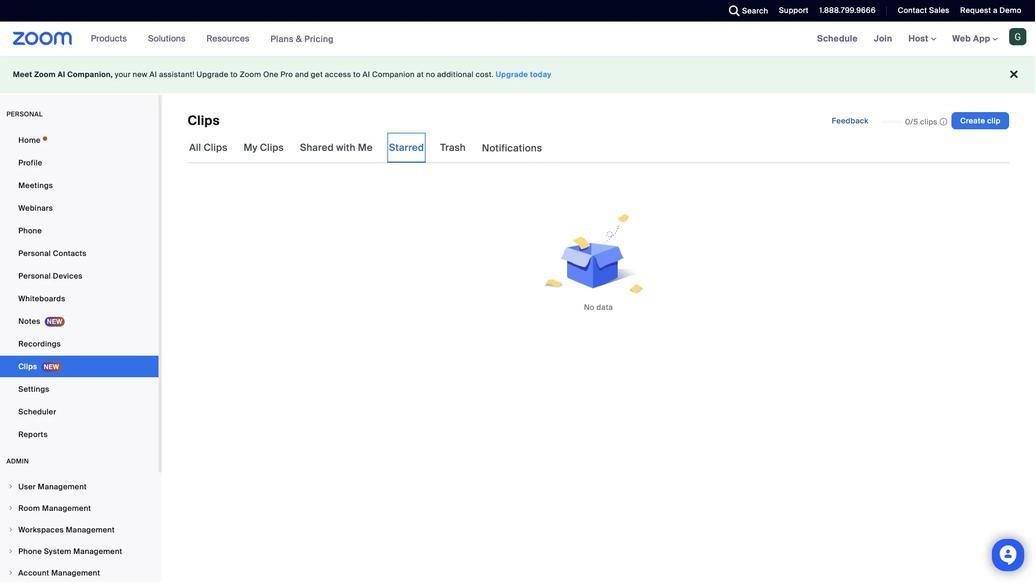 Task type: describe. For each thing, give the bounding box(es) containing it.
my clips
[[244, 141, 284, 154]]

all
[[189, 141, 201, 154]]

scheduler
[[18, 407, 56, 417]]

clips link
[[0, 356, 158, 377]]

me
[[358, 141, 373, 154]]

clip
[[987, 116, 1001, 126]]

shared with me tab
[[298, 133, 374, 163]]

solutions
[[148, 33, 186, 44]]

user management
[[18, 482, 87, 492]]

phone link
[[0, 220, 158, 242]]

join link
[[866, 22, 900, 56]]

contacts
[[53, 249, 86, 258]]

&
[[296, 33, 302, 44]]

clips inside personal menu menu
[[18, 362, 37, 371]]

personal contacts link
[[0, 243, 158, 264]]

scheduler link
[[0, 401, 158, 423]]

all clips tab
[[188, 133, 229, 163]]

clips up all clips
[[188, 112, 220, 129]]

webinars link
[[0, 197, 158, 219]]

user management menu item
[[0, 477, 158, 497]]

get
[[311, 70, 323, 79]]

no
[[426, 70, 435, 79]]

search button
[[721, 0, 771, 22]]

shared with me
[[300, 141, 373, 154]]

starred tab
[[387, 133, 426, 163]]

companion
[[372, 70, 415, 79]]

search
[[742, 6, 768, 16]]

request a demo
[[960, 5, 1022, 15]]

account management menu item
[[0, 563, 158, 582]]

reports
[[18, 430, 48, 439]]

management for room management
[[42, 504, 91, 513]]

1 zoom from the left
[[34, 70, 56, 79]]

banner containing products
[[0, 22, 1035, 57]]

upgrade today link
[[496, 70, 552, 79]]

workspaces
[[18, 525, 64, 535]]

personal menu menu
[[0, 129, 158, 446]]

right image for room management
[[8, 505, 14, 512]]

whiteboards link
[[0, 288, 158, 309]]

products
[[91, 33, 127, 44]]

join
[[874, 33, 892, 44]]

meet
[[13, 70, 32, 79]]

personal for personal contacts
[[18, 249, 51, 258]]

0/5 clips
[[905, 117, 938, 127]]

create clip button
[[952, 112, 1009, 129]]

at
[[417, 70, 424, 79]]

host
[[908, 33, 931, 44]]

app
[[973, 33, 990, 44]]

feedback
[[832, 116, 868, 126]]

personal
[[6, 110, 43, 119]]

new
[[133, 70, 147, 79]]

one
[[263, 70, 279, 79]]

room
[[18, 504, 40, 513]]

account management
[[18, 568, 100, 578]]

product information navigation
[[83, 22, 342, 57]]

1 upgrade from the left
[[197, 70, 228, 79]]

pro
[[281, 70, 293, 79]]

management for workspaces management
[[66, 525, 115, 535]]

support
[[779, 5, 809, 15]]

create
[[960, 116, 985, 126]]

access
[[325, 70, 351, 79]]

recordings
[[18, 339, 61, 349]]

web app
[[952, 33, 990, 44]]

trash tab
[[439, 133, 467, 163]]

clips
[[920, 117, 938, 127]]

phone for phone system management
[[18, 547, 42, 556]]

pricing
[[304, 33, 334, 44]]

cost.
[[476, 70, 494, 79]]

personal contacts
[[18, 249, 86, 258]]

whiteboards
[[18, 294, 65, 304]]

with
[[336, 141, 356, 154]]

home
[[18, 135, 41, 145]]

reports link
[[0, 424, 158, 445]]

2 ai from the left
[[150, 70, 157, 79]]

schedule
[[817, 33, 858, 44]]



Task type: vqa. For each thing, say whether or not it's contained in the screenshot.
left image
no



Task type: locate. For each thing, give the bounding box(es) containing it.
web
[[952, 33, 971, 44]]

2 personal from the top
[[18, 271, 51, 281]]

schedule link
[[809, 22, 866, 56]]

right image for phone system management
[[8, 548, 14, 555]]

phone inside menu item
[[18, 547, 42, 556]]

plans
[[270, 33, 294, 44]]

1 vertical spatial phone
[[18, 547, 42, 556]]

to right access
[[353, 70, 361, 79]]

room management menu item
[[0, 498, 158, 519]]

management for user management
[[38, 482, 87, 492]]

demo
[[1000, 5, 1022, 15]]

trash
[[440, 141, 466, 154]]

phone down webinars
[[18, 226, 42, 236]]

profile picture image
[[1009, 28, 1026, 45]]

zoom
[[34, 70, 56, 79], [240, 70, 261, 79]]

2 phone from the top
[[18, 547, 42, 556]]

request
[[960, 5, 991, 15]]

meet zoom ai companion, your new ai assistant! upgrade to zoom one pro and get access to ai companion at no additional cost. upgrade today
[[13, 70, 552, 79]]

contact sales
[[898, 5, 950, 15]]

1.888.799.9666
[[819, 5, 876, 15]]

workspaces management
[[18, 525, 115, 535]]

right image left user
[[8, 484, 14, 490]]

home link
[[0, 129, 158, 151]]

banner
[[0, 22, 1035, 57]]

0 vertical spatial right image
[[8, 527, 14, 533]]

personal inside personal devices link
[[18, 271, 51, 281]]

personal up 'personal devices'
[[18, 249, 51, 258]]

data
[[597, 302, 613, 312]]

2 horizontal spatial ai
[[363, 70, 370, 79]]

1 personal from the top
[[18, 249, 51, 258]]

1 vertical spatial right image
[[8, 505, 14, 512]]

right image left room at the left of the page
[[8, 505, 14, 512]]

web app button
[[952, 33, 998, 44]]

upgrade right cost.
[[496, 70, 528, 79]]

1 right image from the top
[[8, 527, 14, 533]]

shared
[[300, 141, 334, 154]]

phone for phone
[[18, 226, 42, 236]]

feedback button
[[823, 112, 877, 129]]

host button
[[908, 33, 936, 44]]

1 phone from the top
[[18, 226, 42, 236]]

zoom left "one"
[[240, 70, 261, 79]]

meetings link
[[0, 175, 158, 196]]

2 vertical spatial right image
[[8, 570, 14, 576]]

2 to from the left
[[353, 70, 361, 79]]

right image
[[8, 484, 14, 490], [8, 505, 14, 512]]

0 horizontal spatial to
[[230, 70, 238, 79]]

recordings link
[[0, 333, 158, 355]]

right image
[[8, 527, 14, 533], [8, 548, 14, 555], [8, 570, 14, 576]]

your
[[115, 70, 131, 79]]

admin
[[6, 457, 29, 466]]

notes link
[[0, 311, 158, 332]]

phone system management menu item
[[0, 541, 158, 562]]

right image inside room management menu item
[[8, 505, 14, 512]]

right image left system
[[8, 548, 14, 555]]

ai left companion
[[363, 70, 370, 79]]

management for account management
[[51, 568, 100, 578]]

account
[[18, 568, 49, 578]]

3 ai from the left
[[363, 70, 370, 79]]

phone system management
[[18, 547, 122, 556]]

products button
[[91, 22, 132, 56]]

devices
[[53, 271, 83, 281]]

1 horizontal spatial upgrade
[[496, 70, 528, 79]]

right image left workspaces
[[8, 527, 14, 533]]

personal
[[18, 249, 51, 258], [18, 271, 51, 281]]

0 vertical spatial phone
[[18, 226, 42, 236]]

support link
[[771, 0, 811, 22], [779, 5, 809, 15]]

workspaces management menu item
[[0, 520, 158, 540]]

1 horizontal spatial zoom
[[240, 70, 261, 79]]

personal devices link
[[0, 265, 158, 287]]

1 vertical spatial personal
[[18, 271, 51, 281]]

and
[[295, 70, 309, 79]]

0 horizontal spatial upgrade
[[197, 70, 228, 79]]

0 horizontal spatial zoom
[[34, 70, 56, 79]]

0 horizontal spatial ai
[[58, 70, 65, 79]]

meet zoom ai companion, footer
[[0, 56, 1035, 93]]

2 upgrade from the left
[[496, 70, 528, 79]]

to down resources dropdown button
[[230, 70, 238, 79]]

room management
[[18, 504, 91, 513]]

admin menu menu
[[0, 477, 158, 582]]

plans & pricing link
[[270, 33, 334, 44], [270, 33, 334, 44]]

clips right all
[[204, 141, 228, 154]]

meetings navigation
[[809, 22, 1035, 57]]

upgrade down product information navigation
[[197, 70, 228, 79]]

profile
[[18, 158, 42, 168]]

management up room management
[[38, 482, 87, 492]]

3 right image from the top
[[8, 570, 14, 576]]

assistant!
[[159, 70, 195, 79]]

request a demo link
[[952, 0, 1035, 22], [960, 5, 1022, 15]]

resources button
[[207, 22, 254, 56]]

right image left the account
[[8, 570, 14, 576]]

0/5 clips application
[[881, 116, 947, 127]]

ai left companion,
[[58, 70, 65, 79]]

1 horizontal spatial ai
[[150, 70, 157, 79]]

1.888.799.9666 button
[[811, 0, 878, 22], [819, 5, 876, 15]]

tabs of clips tab list
[[188, 133, 544, 163]]

notes
[[18, 316, 40, 326]]

phone up the account
[[18, 547, 42, 556]]

2 zoom from the left
[[240, 70, 261, 79]]

personal inside "personal contacts" link
[[18, 249, 51, 258]]

user
[[18, 482, 36, 492]]

0/5
[[905, 117, 918, 127]]

1 ai from the left
[[58, 70, 65, 79]]

right image inside user management menu item
[[8, 484, 14, 490]]

right image inside account management menu item
[[8, 570, 14, 576]]

1 vertical spatial right image
[[8, 548, 14, 555]]

system
[[44, 547, 71, 556]]

clips up settings
[[18, 362, 37, 371]]

settings link
[[0, 378, 158, 400]]

management
[[38, 482, 87, 492], [42, 504, 91, 513], [66, 525, 115, 535], [73, 547, 122, 556], [51, 568, 100, 578]]

personal up whiteboards
[[18, 271, 51, 281]]

no
[[584, 302, 595, 312]]

clips
[[188, 112, 220, 129], [204, 141, 228, 154], [260, 141, 284, 154], [18, 362, 37, 371]]

zoom right meet
[[34, 70, 56, 79]]

0 vertical spatial personal
[[18, 249, 51, 258]]

starred
[[389, 141, 424, 154]]

settings
[[18, 384, 49, 394]]

solutions button
[[148, 22, 190, 56]]

upgrade
[[197, 70, 228, 79], [496, 70, 528, 79]]

clips right my
[[260, 141, 284, 154]]

management down phone system management menu item at bottom left
[[51, 568, 100, 578]]

my
[[244, 141, 257, 154]]

meetings
[[18, 181, 53, 190]]

management inside menu item
[[73, 547, 122, 556]]

additional
[[437, 70, 474, 79]]

a
[[993, 5, 998, 15]]

0 vertical spatial right image
[[8, 484, 14, 490]]

right image for workspaces management
[[8, 527, 14, 533]]

personal for personal devices
[[18, 271, 51, 281]]

webinars
[[18, 203, 53, 213]]

2 right image from the top
[[8, 505, 14, 512]]

1 to from the left
[[230, 70, 238, 79]]

management up phone system management menu item at bottom left
[[66, 525, 115, 535]]

create clip
[[960, 116, 1001, 126]]

right image for account management
[[8, 570, 14, 576]]

right image inside workspaces management menu item
[[8, 527, 14, 533]]

1 horizontal spatial to
[[353, 70, 361, 79]]

my clips tab
[[242, 133, 285, 163]]

plans & pricing
[[270, 33, 334, 44]]

management up workspaces management
[[42, 504, 91, 513]]

2 right image from the top
[[8, 548, 14, 555]]

phone inside 'link'
[[18, 226, 42, 236]]

profile link
[[0, 152, 158, 174]]

1 right image from the top
[[8, 484, 14, 490]]

personal devices
[[18, 271, 83, 281]]

ai right new
[[150, 70, 157, 79]]

management up account management menu item at the bottom left of page
[[73, 547, 122, 556]]

right image inside phone system management menu item
[[8, 548, 14, 555]]

companion,
[[67, 70, 113, 79]]

zoom logo image
[[13, 32, 72, 45]]

notifications
[[482, 142, 542, 155]]

right image for user management
[[8, 484, 14, 490]]

today
[[530, 70, 552, 79]]



